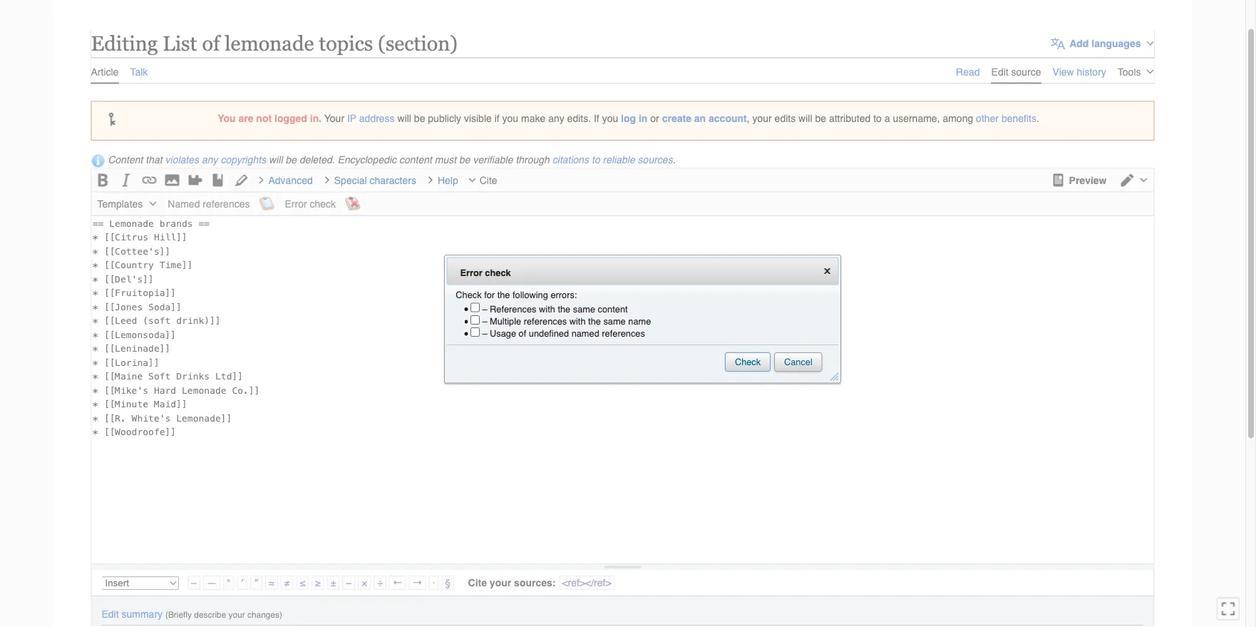 Task type: vqa. For each thing, say whether or not it's contained in the screenshot.
x small image corresponding to Economy
no



Task type: locate. For each thing, give the bounding box(es) containing it.
1 vertical spatial content
[[598, 304, 628, 314]]

–
[[483, 304, 488, 314], [483, 316, 488, 327], [483, 328, 488, 339], [191, 577, 197, 588]]

references
[[203, 198, 250, 209], [524, 316, 567, 327], [602, 328, 645, 339]]

0 horizontal spatial check
[[310, 198, 336, 209]]

0 horizontal spatial edit
[[102, 608, 119, 620]]

″ link
[[250, 576, 263, 590]]

– usage of undefined named references
[[480, 328, 645, 339]]

edit summary (briefly describe your changes)
[[102, 608, 282, 620]]

the right for
[[498, 289, 510, 300]]

check down deleted. on the top of page
[[310, 198, 336, 209]]

check inside "button"
[[735, 357, 761, 367]]

check left for
[[456, 289, 482, 300]]

same up '– multiple references with the same name'
[[573, 304, 596, 314]]

history
[[1078, 66, 1107, 78]]

of inside main content
[[202, 31, 220, 55]]

for
[[485, 289, 495, 300]]

0 horizontal spatial .
[[673, 154, 676, 165]]

list
[[163, 31, 197, 55]]

2 you from the left
[[603, 112, 619, 124]]

2 vertical spatial references
[[602, 328, 645, 339]]

– for – references with the same content
[[483, 304, 488, 314]]

to left a
[[874, 112, 882, 124]]

0 vertical spatial to
[[874, 112, 882, 124]]

″
[[254, 577, 259, 588]]

2 horizontal spatial references
[[602, 328, 645, 339]]

1 vertical spatial error
[[460, 267, 483, 278]]

0 vertical spatial check
[[310, 198, 336, 209]]

be left publicly on the top left
[[414, 112, 425, 124]]

edit left source
[[992, 66, 1009, 78]]

– for – multiple references with the same name
[[483, 316, 488, 327]]

1 vertical spatial check
[[735, 357, 761, 367]]

main content
[[85, 24, 1164, 627]]

± link
[[327, 576, 340, 590]]

1 vertical spatial same
[[604, 316, 626, 327]]

0 vertical spatial .
[[1037, 112, 1040, 124]]

1 vertical spatial edit
[[102, 608, 119, 620]]

edits.
[[568, 112, 591, 124]]

read link
[[957, 58, 981, 82]]

summary
[[122, 608, 163, 620]]

0 horizontal spatial the
[[498, 289, 510, 300]]

be
[[414, 112, 425, 124], [816, 112, 827, 124], [286, 154, 297, 165], [459, 154, 471, 165]]

1 vertical spatial the
[[558, 304, 571, 314]]

edit inside 'link'
[[992, 66, 1009, 78]]

your
[[325, 112, 345, 124]]

1 vertical spatial references
[[524, 316, 567, 327]]

0 horizontal spatial same
[[573, 304, 596, 314]]

0 vertical spatial of
[[202, 31, 220, 55]]

1 vertical spatial your
[[490, 577, 512, 588]]

1 horizontal spatial any
[[549, 112, 565, 124]]

.
[[1037, 112, 1040, 124], [673, 154, 676, 165]]

edits
[[775, 112, 796, 124]]

cite for cite your sources: <ref></ref>
[[468, 577, 487, 588]]

log
[[621, 112, 636, 124]]

of for undefined
[[519, 328, 527, 339]]

1 horizontal spatial check
[[735, 357, 761, 367]]

references right named at the top of page
[[203, 198, 250, 209]]

any right violates
[[202, 154, 218, 165]]

0 horizontal spatial you
[[503, 112, 519, 124]]

1 horizontal spatial the
[[558, 304, 571, 314]]

check
[[456, 289, 482, 300], [735, 357, 761, 367]]

(briefly
[[165, 610, 192, 619]]

None checkbox
[[471, 303, 480, 312], [471, 315, 480, 324], [471, 303, 480, 312], [471, 315, 480, 324]]

— link
[[203, 576, 220, 590]]

1 you from the left
[[503, 112, 519, 124]]

content
[[399, 154, 432, 165], [598, 304, 628, 314]]

check up for
[[485, 267, 511, 278]]

following
[[513, 289, 548, 300]]

0 horizontal spatial references
[[203, 198, 250, 209]]

the up '– multiple references with the same name'
[[558, 304, 571, 314]]

1 vertical spatial error check
[[460, 267, 511, 278]]

check inside dialog
[[485, 267, 511, 278]]

will right copyrights
[[269, 154, 283, 165]]

1 horizontal spatial of
[[519, 328, 527, 339]]

reliable
[[603, 154, 635, 165]]

– inside main content
[[191, 577, 197, 588]]

0 horizontal spatial of
[[202, 31, 220, 55]]

with up named
[[570, 316, 586, 327]]

check
[[310, 198, 336, 209], [485, 267, 511, 278]]

the up named
[[589, 316, 601, 327]]

multiple
[[490, 316, 522, 327]]

1 horizontal spatial with
[[570, 316, 586, 327]]

gripsmall diagonal se image
[[829, 371, 839, 381]]

check left 'cancel' button
[[735, 357, 761, 367]]

add
[[1070, 38, 1090, 49]]

edit summary link
[[102, 608, 163, 620]]

of right usage
[[519, 328, 527, 339]]

editing list of lemonade topics (section)
[[91, 31, 458, 55]]

of right list
[[202, 31, 220, 55]]

≠ link
[[281, 576, 293, 590]]

your right ,
[[753, 112, 772, 124]]

through
[[516, 154, 550, 165]]

your left sources:
[[490, 577, 512, 588]]

– references with the same content
[[480, 304, 628, 314]]

2 vertical spatial your
[[229, 610, 245, 619]]

will right the edits
[[799, 112, 813, 124]]

° link
[[223, 576, 234, 590]]

1 vertical spatial check
[[485, 267, 511, 278]]

content up named
[[598, 304, 628, 314]]

1 horizontal spatial you
[[603, 112, 619, 124]]

named
[[168, 198, 200, 209]]

error check dialog
[[442, 252, 845, 386]]

– multiple references with the same name
[[480, 316, 652, 327]]

. down source
[[1037, 112, 1040, 124]]

1 horizontal spatial edit
[[992, 66, 1009, 78]]

error up check for the following errors:
[[460, 267, 483, 278]]

cite button
[[467, 169, 506, 191]]

username,
[[893, 112, 941, 124]]

references
[[490, 304, 537, 314]]

0 vertical spatial check
[[456, 289, 482, 300]]

your right describe
[[229, 610, 245, 619]]

of
[[202, 31, 220, 55], [519, 328, 527, 339]]

· link
[[429, 576, 439, 590]]

edit for edit summary (briefly describe your changes)
[[102, 608, 119, 620]]

0 vertical spatial your
[[753, 112, 772, 124]]

1 horizontal spatial error
[[460, 267, 483, 278]]

none checkbox inside error check dialog
[[471, 327, 480, 337]]

÷ link
[[374, 576, 387, 590]]

cite inside dropdown button
[[480, 174, 498, 186]]

→
[[413, 577, 423, 588]]

1 horizontal spatial .
[[1037, 112, 1040, 124]]

other benefits link
[[977, 112, 1037, 124]]

ip
[[347, 112, 357, 124]]

0 horizontal spatial error
[[285, 198, 307, 209]]

1 vertical spatial to
[[592, 154, 600, 165]]

be left deleted. on the top of page
[[286, 154, 297, 165]]

2 horizontal spatial your
[[753, 112, 772, 124]]

None checkbox
[[471, 327, 480, 337]]

error check inside dialog
[[460, 267, 511, 278]]

references up undefined
[[524, 316, 567, 327]]

→ link
[[409, 576, 426, 590]]

source
[[1012, 66, 1042, 78]]

not
[[256, 112, 272, 124]]

1 vertical spatial of
[[519, 328, 527, 339]]

. down create
[[673, 154, 676, 165]]

of inside error check dialog
[[519, 328, 527, 339]]

errors:
[[551, 289, 577, 300]]

– left multiple
[[483, 316, 488, 327]]

≈ link
[[265, 576, 278, 590]]

to left reliable
[[592, 154, 600, 165]]

content left must
[[399, 154, 432, 165]]

2 horizontal spatial will
[[799, 112, 813, 124]]

Wikitext source editor text field
[[92, 216, 1155, 563]]

or
[[651, 112, 660, 124]]

violates any copyrights link
[[165, 154, 266, 165]]

2 vertical spatial the
[[589, 316, 601, 327]]

←
[[393, 577, 403, 588]]

1 horizontal spatial check
[[485, 267, 511, 278]]

error down deleted. on the top of page
[[285, 198, 307, 209]]

1 horizontal spatial content
[[598, 304, 628, 314]]

None text field
[[102, 625, 1145, 627]]

read
[[957, 66, 981, 78]]

be left the attributed
[[816, 112, 827, 124]]

1 vertical spatial any
[[202, 154, 218, 165]]

0 vertical spatial cite
[[480, 174, 498, 186]]

talk link
[[130, 58, 148, 82]]

0 horizontal spatial with
[[539, 304, 556, 314]]

0 horizontal spatial check
[[456, 289, 482, 300]]

1 horizontal spatial your
[[490, 577, 512, 588]]

fullscreen image
[[1222, 602, 1236, 616]]

edit
[[992, 66, 1009, 78], [102, 608, 119, 620]]

0 vertical spatial error check
[[285, 198, 336, 209]]

cite right § "link"
[[468, 577, 487, 588]]

0 horizontal spatial content
[[399, 154, 432, 165]]

– for –
[[191, 577, 197, 588]]

error check down deleted. on the top of page
[[285, 198, 336, 209]]

– left — link
[[191, 577, 197, 588]]

0 vertical spatial error
[[285, 198, 307, 209]]

edit left summary
[[102, 608, 119, 620]]

1 vertical spatial with
[[570, 316, 586, 327]]

with
[[539, 304, 556, 314], [570, 316, 586, 327]]

1 horizontal spatial to
[[874, 112, 882, 124]]

content that violates any copyrights will be deleted. encyclopedic content must be verifiable through citations to reliable sources .
[[108, 154, 676, 165]]

error check up for
[[460, 267, 511, 278]]

0 horizontal spatial error check
[[285, 198, 336, 209]]

of for lemonade
[[202, 31, 220, 55]]

same left name
[[604, 316, 626, 327]]

1 horizontal spatial same
[[604, 316, 626, 327]]

1 horizontal spatial error check
[[460, 267, 511, 278]]

×
[[362, 577, 368, 588]]

0 vertical spatial edit
[[992, 66, 1009, 78]]

in
[[639, 112, 648, 124]]

cite for cite
[[480, 174, 498, 186]]

<ref></ref>
[[562, 577, 612, 588]]

check for the following errors:
[[456, 289, 577, 300]]

≤
[[300, 577, 305, 588]]

with down errors:
[[539, 304, 556, 314]]

cite down 'verifiable'
[[480, 174, 498, 186]]

will right address
[[398, 112, 412, 124]]

make
[[521, 112, 546, 124]]

× link
[[358, 576, 371, 590]]

0 vertical spatial content
[[399, 154, 432, 165]]

0 horizontal spatial your
[[229, 610, 245, 619]]

error
[[285, 198, 307, 209], [460, 267, 483, 278]]

edit source link
[[992, 58, 1042, 84]]

– left usage
[[483, 328, 488, 339]]

1 vertical spatial cite
[[468, 577, 487, 588]]

error check
[[285, 198, 336, 209], [460, 267, 511, 278]]

0 vertical spatial with
[[539, 304, 556, 314]]

any left edits.
[[549, 112, 565, 124]]

content inside main content
[[399, 154, 432, 165]]

the
[[498, 289, 510, 300], [558, 304, 571, 314], [589, 316, 601, 327]]

references down name
[[602, 328, 645, 339]]

will
[[398, 112, 412, 124], [799, 112, 813, 124], [269, 154, 283, 165]]

– down for
[[483, 304, 488, 314]]

you are not logged in. your ip address will be publicly visible if you make any edits. if you log in or create an account , your edits will be attributed to a username, among other benefits .
[[218, 112, 1040, 124]]



Task type: describe. For each thing, give the bounding box(es) containing it.
1 horizontal spatial will
[[398, 112, 412, 124]]

be right must
[[459, 154, 471, 165]]

logged
[[275, 112, 307, 124]]

view history link
[[1053, 58, 1107, 82]]

cancel
[[785, 357, 813, 367]]

−
[[346, 577, 352, 588]]

error check inside main content
[[285, 198, 336, 209]]

≈
[[269, 577, 275, 588]]

lemonade
[[225, 31, 314, 55]]

none text field inside main content
[[102, 625, 1145, 627]]

cancel button
[[775, 352, 823, 372]]

changes)
[[248, 610, 282, 619]]

− link
[[342, 576, 355, 590]]

°
[[227, 577, 231, 588]]

,
[[747, 112, 750, 124]]

create an account link
[[662, 112, 747, 124]]

0 horizontal spatial any
[[202, 154, 218, 165]]

±
[[331, 577, 336, 588]]

add languages
[[1070, 38, 1142, 49]]

other
[[977, 112, 999, 124]]

your inside edit summary (briefly describe your changes)
[[229, 610, 245, 619]]

ip address link
[[347, 112, 395, 124]]

·
[[433, 577, 435, 588]]

′ link
[[237, 576, 248, 590]]

publicly
[[428, 112, 462, 124]]

cite your sources: <ref></ref>
[[468, 577, 612, 588]]

address
[[359, 112, 395, 124]]

0 vertical spatial the
[[498, 289, 510, 300]]

content inside error check dialog
[[598, 304, 628, 314]]

check for check
[[735, 357, 761, 367]]

– link
[[188, 576, 201, 590]]

sources
[[638, 154, 673, 165]]

2 horizontal spatial the
[[589, 316, 601, 327]]

you
[[218, 112, 236, 124]]

÷
[[377, 577, 383, 588]]

0 vertical spatial references
[[203, 198, 250, 209]]

if
[[594, 112, 600, 124]]

main content containing editing
[[85, 24, 1164, 627]]

—
[[207, 577, 217, 588]]

citations
[[553, 154, 589, 165]]

≥
[[315, 577, 321, 588]]

– for – usage of undefined named references
[[483, 328, 488, 339]]

named references
[[168, 198, 250, 209]]

named
[[572, 328, 600, 339]]

deleted.
[[300, 154, 335, 165]]

switch editor image
[[1113, 169, 1155, 191]]

editing
[[91, 31, 158, 55]]

tools
[[1118, 66, 1142, 78]]

0 vertical spatial any
[[549, 112, 565, 124]]

topics
[[319, 31, 373, 55]]

≠
[[284, 577, 290, 588]]

0 horizontal spatial to
[[592, 154, 600, 165]]

citations to reliable sources link
[[553, 154, 673, 165]]

edit for edit source
[[992, 66, 1009, 78]]

languages
[[1092, 38, 1142, 49]]

sources:
[[514, 577, 556, 588]]

check button
[[726, 352, 771, 372]]

violates
[[165, 154, 199, 165]]

language progressive image
[[1052, 36, 1066, 51]]

talk
[[130, 66, 148, 78]]

describe
[[194, 610, 226, 619]]

account
[[709, 112, 747, 124]]

log in link
[[621, 112, 648, 124]]

that
[[146, 154, 162, 165]]

visible
[[464, 112, 492, 124]]

an
[[695, 112, 706, 124]]

0 vertical spatial same
[[573, 304, 596, 314]]

attributed
[[830, 112, 871, 124]]

§ link
[[442, 576, 454, 590]]

error inside dialog
[[460, 267, 483, 278]]

name
[[629, 316, 652, 327]]

in.
[[310, 112, 322, 124]]

encyclopedic
[[338, 154, 397, 165]]

1 vertical spatial .
[[673, 154, 676, 165]]

check for check for the following errors:
[[456, 289, 482, 300]]

must
[[435, 154, 457, 165]]

copyrights
[[221, 154, 266, 165]]

(section)
[[378, 31, 458, 55]]

view history
[[1053, 66, 1107, 78]]

benefits
[[1002, 112, 1037, 124]]

1 horizontal spatial references
[[524, 316, 567, 327]]

<ref></ref> link
[[559, 576, 615, 590]]

article
[[91, 66, 119, 78]]

preview
[[1070, 174, 1107, 186]]

0 horizontal spatial will
[[269, 154, 283, 165]]

§
[[445, 577, 451, 588]]

error inside main content
[[285, 198, 307, 209]]

content
[[108, 154, 143, 165]]

among
[[943, 112, 974, 124]]

undefined
[[529, 328, 569, 339]]



